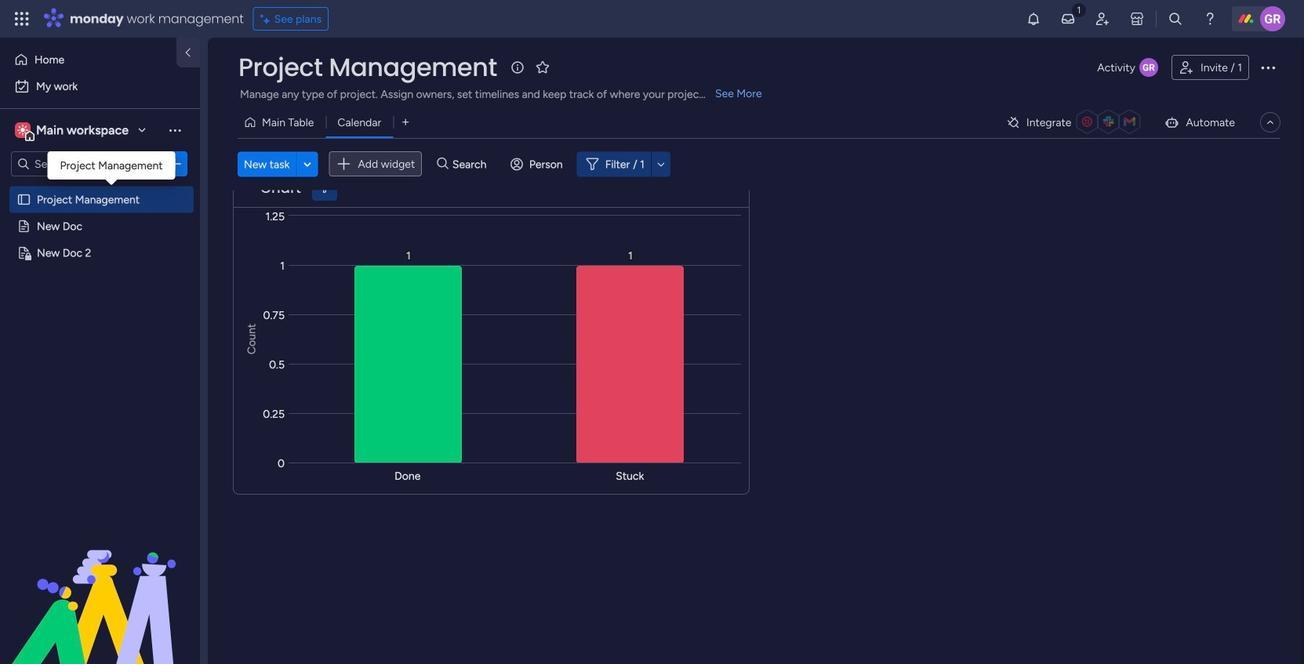 Task type: vqa. For each thing, say whether or not it's contained in the screenshot.
the Marketing brief
no



Task type: locate. For each thing, give the bounding box(es) containing it.
public board image
[[16, 192, 31, 207], [16, 219, 31, 234]]

list box
[[0, 183, 200, 478]]

1 workspace image from the left
[[15, 122, 31, 139]]

see plans image
[[260, 10, 274, 28]]

options image down workspace options icon
[[167, 156, 183, 172]]

None field
[[234, 51, 501, 84], [256, 178, 305, 198], [234, 51, 501, 84], [256, 178, 305, 198]]

option
[[9, 47, 167, 72], [9, 74, 191, 99], [0, 185, 200, 189]]

monday marketplace image
[[1129, 11, 1145, 27]]

0 vertical spatial options image
[[1259, 58, 1277, 77]]

lottie animation image
[[0, 506, 200, 664]]

workspace selection element
[[15, 121, 131, 141]]

dapulse drag handle 3 image
[[243, 183, 249, 194]]

options image down greg robinson image
[[1259, 58, 1277, 77]]

1 vertical spatial public board image
[[16, 219, 31, 234]]

workspace image
[[15, 122, 31, 139], [17, 122, 28, 139]]

v2 search image
[[437, 155, 448, 173]]

Search field
[[448, 153, 496, 175]]

options image
[[1259, 58, 1277, 77], [167, 156, 183, 172]]

2 workspace image from the left
[[17, 122, 28, 139]]

0 vertical spatial public board image
[[16, 192, 31, 207]]

1 vertical spatial options image
[[167, 156, 183, 172]]

angle down image
[[304, 158, 311, 170]]

help image
[[1202, 11, 1218, 27]]

show board description image
[[508, 60, 527, 75]]



Task type: describe. For each thing, give the bounding box(es) containing it.
1 public board image from the top
[[16, 192, 31, 207]]

search everything image
[[1168, 11, 1183, 27]]

add view image
[[402, 117, 409, 128]]

workspace options image
[[167, 122, 183, 138]]

1 image
[[1072, 1, 1086, 18]]

1 horizontal spatial options image
[[1259, 58, 1277, 77]]

collapse board header image
[[1264, 116, 1277, 129]]

lottie animation element
[[0, 506, 200, 664]]

2 public board image from the top
[[16, 219, 31, 234]]

private board image
[[16, 245, 31, 260]]

Search in workspace field
[[33, 155, 131, 173]]

0 vertical spatial option
[[9, 47, 167, 72]]

greg robinson image
[[1260, 6, 1285, 31]]

add to favorites image
[[535, 59, 550, 75]]

1 vertical spatial option
[[9, 74, 191, 99]]

update feed image
[[1060, 11, 1076, 27]]

arrow down image
[[652, 155, 670, 173]]

invite members image
[[1095, 11, 1110, 27]]

select product image
[[14, 11, 30, 27]]

notifications image
[[1026, 11, 1041, 27]]

2 vertical spatial option
[[0, 185, 200, 189]]

board activity image
[[1139, 58, 1158, 77]]

0 horizontal spatial options image
[[167, 156, 183, 172]]



